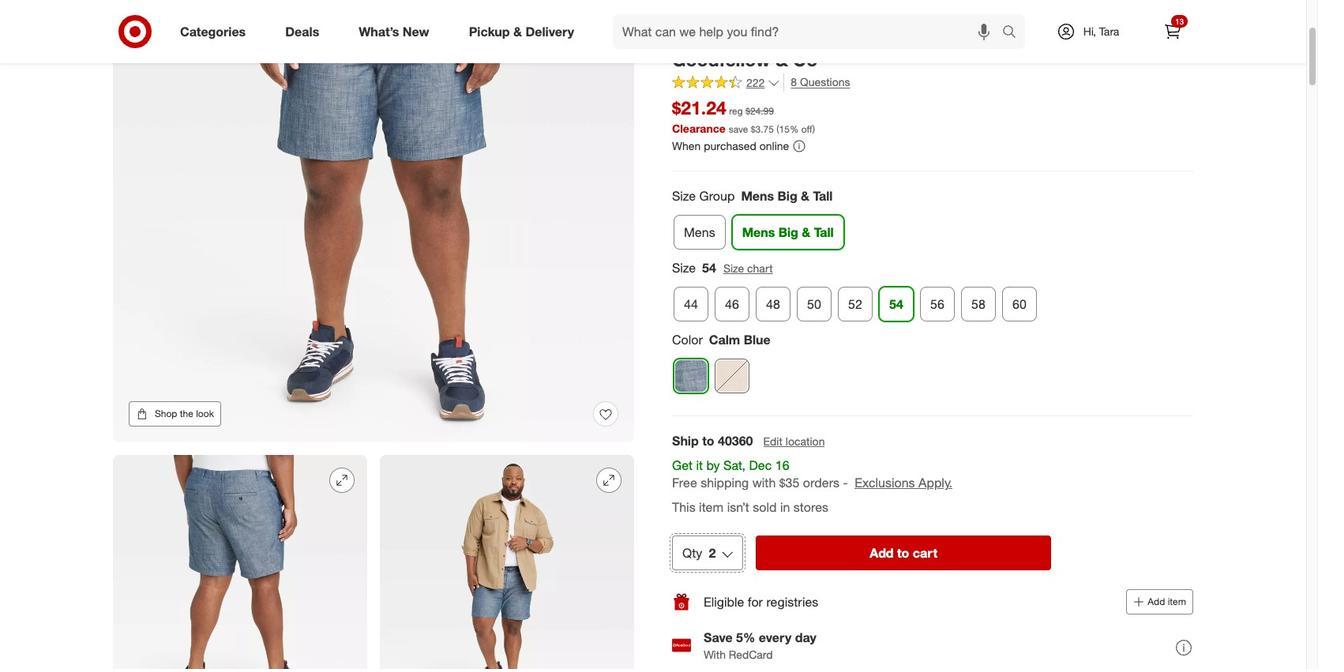 Task type: locate. For each thing, give the bounding box(es) containing it.
tall up 50 "link"
[[814, 224, 834, 240]]

edit location button
[[763, 432, 826, 450]]

shop left the
[[155, 408, 177, 419]]

edit location
[[764, 434, 825, 447]]

& up mens big & tall
[[801, 188, 810, 204]]

all
[[702, 7, 712, 20]]

to
[[702, 432, 715, 448], [897, 545, 910, 561]]

hi, tara
[[1084, 24, 1120, 38]]

size left chart
[[724, 261, 744, 275]]

purchased
[[704, 139, 757, 152]]

tall up mens big & tall
[[813, 188, 833, 204]]

1 vertical spatial to
[[897, 545, 910, 561]]

size
[[672, 188, 696, 204], [672, 260, 696, 275], [724, 261, 744, 275]]

location
[[786, 434, 825, 447]]

1 horizontal spatial to
[[897, 545, 910, 561]]

isn't
[[727, 499, 750, 515]]

mens inside mens big & tall "link"
[[742, 224, 775, 240]]

- inside shop all goodfellow & co men's every wear 9" slim fit flat front chino shorts - goodfellow & co™
[[1130, 25, 1138, 47]]

shipping
[[701, 475, 749, 491]]

add for add to cart
[[870, 545, 894, 561]]

new
[[403, 23, 429, 39]]

goodfellow up 222 link
[[672, 48, 771, 70]]

group containing size group
[[671, 187, 1194, 256]]

1 vertical spatial shop
[[155, 408, 177, 419]]

save 5% every day with redcard
[[704, 629, 817, 661]]

big inside "link"
[[779, 224, 799, 240]]

by
[[707, 457, 720, 473]]

front
[[962, 25, 1007, 47]]

- inside get it by sat, dec 16 free shipping with $35 orders - exclusions apply.
[[843, 475, 848, 491]]

registries
[[767, 594, 819, 609]]

tall
[[813, 188, 833, 204], [814, 224, 834, 240]]

it
[[696, 457, 703, 473]]

mens up chart
[[742, 224, 775, 240]]

save
[[729, 123, 748, 135]]

- right tara
[[1130, 25, 1138, 47]]

mens down group
[[684, 224, 715, 240]]

48
[[766, 296, 780, 312]]

tara
[[1099, 24, 1120, 38]]

size inside size 54 size chart
[[724, 261, 744, 275]]

big down the size group mens big & tall
[[779, 224, 799, 240]]

categories
[[180, 23, 246, 39]]

clearance
[[672, 122, 726, 135]]

8 questions link
[[784, 74, 850, 92]]

1 vertical spatial add
[[1148, 596, 1165, 607]]

& down the size group mens big & tall
[[802, 224, 811, 240]]

what's new link
[[345, 14, 449, 49]]

8 questions
[[791, 75, 850, 89]]

& inside mens big & tall "link"
[[802, 224, 811, 240]]

0 vertical spatial add
[[870, 545, 894, 561]]

mens for mens big & tall
[[742, 224, 775, 240]]

size left group
[[672, 188, 696, 204]]

to right the ship
[[702, 432, 715, 448]]

1 horizontal spatial item
[[1168, 596, 1187, 607]]

54 down mens link
[[702, 260, 716, 275]]

calm blue image
[[675, 359, 708, 392]]

54 right 52 link
[[890, 296, 904, 312]]

0 horizontal spatial 54
[[702, 260, 716, 275]]

calm
[[709, 331, 740, 347]]

reg
[[729, 105, 743, 117]]

for
[[748, 594, 763, 609]]

item for this
[[699, 499, 724, 515]]

- right orders
[[843, 475, 848, 491]]

1 horizontal spatial 54
[[890, 296, 904, 312]]

0 vertical spatial shop
[[672, 7, 698, 20]]

1 vertical spatial -
[[843, 475, 848, 491]]

item inside button
[[1168, 596, 1187, 607]]

big up mens big & tall
[[778, 188, 798, 204]]

tall inside "link"
[[814, 224, 834, 240]]

size chart button
[[723, 260, 774, 277]]

qty
[[683, 545, 703, 561]]

8
[[791, 75, 797, 89]]

2 group from the top
[[671, 259, 1194, 327]]

$
[[751, 123, 756, 135]]

size up 44
[[672, 260, 696, 275]]

size group mens big & tall
[[672, 188, 833, 204]]

54
[[702, 260, 716, 275], [890, 296, 904, 312]]

get
[[672, 457, 693, 473]]

color
[[672, 331, 703, 347]]

goodfellow up every
[[715, 7, 772, 20]]

54 link
[[879, 286, 914, 321]]

slim
[[855, 25, 893, 47]]

big
[[778, 188, 798, 204], [779, 224, 799, 240]]

1 group from the top
[[671, 187, 1194, 256]]

0 vertical spatial to
[[702, 432, 715, 448]]

44
[[684, 296, 698, 312]]

1 horizontal spatial shop
[[672, 7, 698, 20]]

0 horizontal spatial to
[[702, 432, 715, 448]]

40360
[[718, 432, 753, 448]]

sat,
[[724, 457, 746, 473]]

50 link
[[797, 286, 832, 321]]

0 vertical spatial group
[[671, 187, 1194, 256]]

1 vertical spatial tall
[[814, 224, 834, 240]]

to inside add to cart button
[[897, 545, 910, 561]]

9"
[[832, 25, 850, 47]]

1 vertical spatial big
[[779, 224, 799, 240]]

46 link
[[715, 286, 750, 321]]

group
[[671, 187, 1194, 256], [671, 259, 1194, 327]]

size 54 size chart
[[672, 260, 773, 275]]

mens big & tall
[[742, 224, 834, 240]]

0 horizontal spatial shop
[[155, 408, 177, 419]]

-
[[1130, 25, 1138, 47], [843, 475, 848, 491]]

& right pickup
[[513, 23, 522, 39]]

0 vertical spatial item
[[699, 499, 724, 515]]

add item button
[[1127, 589, 1194, 615]]

redcard
[[729, 647, 773, 661]]

1 horizontal spatial -
[[1130, 25, 1138, 47]]

exclusions
[[855, 475, 915, 491]]

mens inside mens link
[[684, 224, 715, 240]]

item
[[699, 499, 724, 515], [1168, 596, 1187, 607]]

ship
[[672, 432, 699, 448]]

mens
[[741, 188, 774, 204], [684, 224, 715, 240], [742, 224, 775, 240]]

1 vertical spatial group
[[671, 259, 1194, 327]]

add for add item
[[1148, 596, 1165, 607]]

0 horizontal spatial -
[[843, 475, 848, 491]]

1 vertical spatial item
[[1168, 596, 1187, 607]]

to left cart
[[897, 545, 910, 561]]

day
[[795, 629, 817, 645]]

chino
[[1012, 25, 1063, 47]]

& left co at the top
[[775, 7, 782, 20]]

stores
[[794, 499, 829, 515]]

co
[[785, 7, 799, 20]]

shop left all
[[672, 7, 698, 20]]

shop inside shop all goodfellow & co men's every wear 9" slim fit flat front chino shorts - goodfellow & co™
[[672, 7, 698, 20]]

58 link
[[961, 286, 996, 321]]

mens right group
[[741, 188, 774, 204]]

52 link
[[838, 286, 873, 321]]

when
[[672, 139, 701, 152]]

group containing size
[[671, 259, 1194, 327]]

what's
[[359, 23, 399, 39]]

0 horizontal spatial item
[[699, 499, 724, 515]]

0 vertical spatial -
[[1130, 25, 1138, 47]]

1 horizontal spatial add
[[1148, 596, 1165, 607]]

60 link
[[1002, 286, 1037, 321]]

0 horizontal spatial add
[[870, 545, 894, 561]]

add item
[[1148, 596, 1187, 607]]



Task type: vqa. For each thing, say whether or not it's contained in the screenshot.
SIZE
yes



Task type: describe. For each thing, give the bounding box(es) containing it.
13 link
[[1156, 14, 1190, 49]]

cart
[[913, 545, 938, 561]]

to for 40360
[[702, 432, 715, 448]]

apply.
[[919, 475, 953, 491]]

men's every wear 9" slim fit flat front chino shorts - goodfellow & co™, 2 of 5 image
[[113, 455, 367, 669]]

What can we help you find? suggestions appear below search field
[[613, 14, 1006, 49]]

chart
[[747, 261, 773, 275]]

men's every wear 9" slim fit flat front chino shorts - goodfellow & co™, 1 of 5 image
[[113, 0, 634, 442]]

questions
[[800, 75, 850, 89]]

3.75
[[756, 123, 774, 135]]

orders
[[803, 475, 840, 491]]

flat
[[924, 25, 957, 47]]

item for add
[[1168, 596, 1187, 607]]

0 vertical spatial 54
[[702, 260, 716, 275]]

13
[[1175, 17, 1184, 26]]

48 link
[[756, 286, 791, 321]]

dec
[[749, 457, 772, 473]]

wear
[[783, 25, 827, 47]]

pickup & delivery
[[469, 23, 574, 39]]

52
[[848, 296, 863, 312]]

46
[[725, 296, 739, 312]]

exclusions apply. link
[[855, 475, 953, 491]]

shop the look link
[[129, 401, 221, 427]]

shop for shop the look
[[155, 408, 177, 419]]

men's
[[672, 25, 724, 47]]

1 vertical spatial goodfellow
[[672, 48, 771, 70]]

with
[[753, 475, 776, 491]]

222 link
[[672, 74, 781, 93]]

$24.99
[[746, 105, 774, 117]]

& inside pickup & delivery link
[[513, 23, 522, 39]]

search button
[[995, 14, 1033, 52]]

qty 2
[[683, 545, 716, 561]]

shop all goodfellow & co men's every wear 9" slim fit flat front chino shorts - goodfellow & co™
[[672, 7, 1138, 70]]

$21.24
[[672, 96, 727, 119]]

)
[[813, 123, 815, 135]]

& left co™
[[776, 48, 788, 70]]

online
[[760, 139, 789, 152]]

size for size 54 size chart
[[672, 260, 696, 275]]

with
[[704, 647, 726, 661]]

off
[[802, 123, 813, 135]]

to for cart
[[897, 545, 910, 561]]

222
[[747, 76, 765, 89]]

shop for shop all goodfellow & co men's every wear 9" slim fit flat front chino shorts - goodfellow & co™
[[672, 7, 698, 20]]

deals
[[285, 23, 319, 39]]

this
[[672, 499, 696, 515]]

tan - out of stock image
[[716, 359, 749, 392]]

$35
[[779, 475, 800, 491]]

pickup
[[469, 23, 510, 39]]

1 vertical spatial 54
[[890, 296, 904, 312]]

this item isn't sold in stores
[[672, 499, 829, 515]]

delivery
[[526, 23, 574, 39]]

eligible for registries
[[704, 594, 819, 609]]

50
[[807, 296, 821, 312]]

0 vertical spatial goodfellow
[[715, 7, 772, 20]]

shop the look
[[155, 408, 214, 419]]

ship to 40360
[[672, 432, 753, 448]]

44 link
[[674, 286, 709, 321]]

co™
[[793, 48, 828, 70]]

the
[[180, 408, 193, 419]]

save
[[704, 629, 733, 645]]

hi,
[[1084, 24, 1096, 38]]

group
[[700, 188, 735, 204]]

deals link
[[272, 14, 339, 49]]

color calm blue
[[672, 331, 771, 347]]

blue
[[744, 331, 771, 347]]

men's every wear 9" slim fit flat front chino shorts - goodfellow & co™, 3 of 5 image
[[380, 455, 634, 669]]

0 vertical spatial big
[[778, 188, 798, 204]]

mens for mens link
[[684, 224, 715, 240]]

15
[[779, 123, 790, 135]]

categories link
[[167, 14, 266, 49]]

$21.24 reg $24.99 clearance save $ 3.75 ( 15 % off )
[[672, 96, 815, 135]]

look
[[196, 408, 214, 419]]

pickup & delivery link
[[456, 14, 594, 49]]

(
[[777, 123, 779, 135]]

0 vertical spatial tall
[[813, 188, 833, 204]]

add to cart
[[870, 545, 938, 561]]

fit
[[898, 25, 919, 47]]

in
[[780, 499, 790, 515]]

eligible
[[704, 594, 744, 609]]

58
[[972, 296, 986, 312]]

16
[[776, 457, 790, 473]]

every
[[759, 629, 792, 645]]

sold
[[753, 499, 777, 515]]

size for size group mens big & tall
[[672, 188, 696, 204]]

60
[[1013, 296, 1027, 312]]

shorts
[[1068, 25, 1125, 47]]

what's new
[[359, 23, 429, 39]]

%
[[790, 123, 799, 135]]



